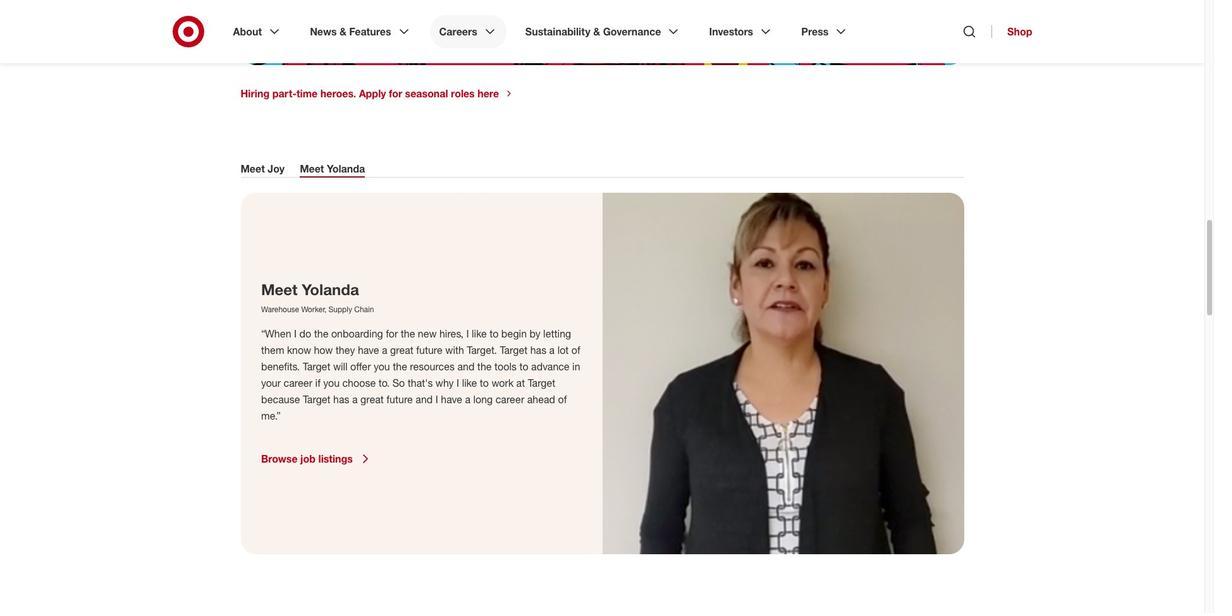Task type: vqa. For each thing, say whether or not it's contained in the screenshot.
'Versatility'
no



Task type: locate. For each thing, give the bounding box(es) containing it.
career
[[283, 377, 312, 390], [496, 394, 524, 406]]

for right onboarding
[[386, 328, 398, 340]]

and
[[457, 361, 474, 373], [416, 394, 433, 406]]

hiring part-time heroes. apply for seasonal roles here link
[[241, 87, 514, 100]]

1 horizontal spatial has
[[530, 344, 546, 357]]

meet up the warehouse
[[261, 280, 297, 299]]

0 vertical spatial yolanda
[[327, 163, 365, 175]]

like up target.
[[472, 328, 487, 340]]

lot
[[557, 344, 569, 357]]

how
[[314, 344, 333, 357]]

0 horizontal spatial to
[[480, 377, 489, 390]]

onboarding
[[331, 328, 383, 340]]

careers link
[[431, 15, 507, 48]]

1 vertical spatial yolanda
[[302, 280, 359, 299]]

0 vertical spatial for
[[389, 87, 402, 100]]

ahead
[[527, 394, 555, 406]]

meet joy
[[241, 163, 285, 175]]

the right do
[[314, 328, 328, 340]]

a
[[382, 344, 387, 357], [549, 344, 555, 357], [352, 394, 358, 406], [465, 394, 470, 406]]

1 & from the left
[[340, 25, 347, 38]]

target down begin
[[500, 344, 527, 357]]

listings
[[318, 453, 353, 466]]

worker,
[[301, 305, 326, 314]]

has down 'choose'
[[333, 394, 349, 406]]

i
[[294, 328, 297, 340], [466, 328, 469, 340], [457, 377, 459, 390], [435, 394, 438, 406]]

1 horizontal spatial you
[[374, 361, 390, 373]]

great down to.
[[360, 394, 384, 406]]

to
[[490, 328, 498, 340], [519, 361, 528, 373], [480, 377, 489, 390]]

for inside "when i do the onboarding for the new hires, i like to begin by letting them know how they have a great future with target. target has a lot of benefits. target will offer you the resources and the tools to advance in your career if you choose to. so that's why i like to work at target because target has a great future and i have a long career ahead of me."
[[386, 328, 398, 340]]

sustainability & governance link
[[517, 15, 691, 48]]

tab list
[[241, 163, 965, 178]]

sustainability & governance
[[526, 25, 661, 38]]

meet left joy
[[241, 163, 265, 175]]

investors link
[[701, 15, 783, 48]]

by
[[530, 328, 540, 340]]

new
[[418, 328, 437, 340]]

& inside "link"
[[340, 25, 347, 38]]

press link
[[793, 15, 858, 48]]

0 vertical spatial and
[[457, 361, 474, 373]]

know
[[287, 344, 311, 357]]

0 horizontal spatial of
[[558, 394, 567, 406]]

investors
[[710, 25, 754, 38]]

you up to.
[[374, 361, 390, 373]]

of right ahead
[[558, 394, 567, 406]]

target
[[500, 344, 527, 357], [303, 361, 330, 373], [528, 377, 555, 390], [303, 394, 330, 406]]

& for sustainability
[[594, 25, 601, 38]]

to up at
[[519, 361, 528, 373]]

about link
[[224, 15, 291, 48]]

0 horizontal spatial you
[[323, 377, 340, 390]]

2 horizontal spatial to
[[519, 361, 528, 373]]

sustainability
[[526, 25, 591, 38]]

1 vertical spatial and
[[416, 394, 433, 406]]

1 horizontal spatial have
[[441, 394, 462, 406]]

news & features
[[310, 25, 391, 38]]

meet
[[241, 163, 265, 175], [300, 163, 324, 175], [261, 280, 297, 299]]

meet right joy
[[300, 163, 324, 175]]

letting
[[543, 328, 571, 340]]

yolanda inside meet yolanda warehouse worker, supply chain
[[302, 280, 359, 299]]

have down why
[[441, 394, 462, 406]]

hiring
[[241, 87, 270, 100]]

0 horizontal spatial and
[[416, 394, 433, 406]]

has
[[530, 344, 546, 357], [333, 394, 349, 406]]

career down "work"
[[496, 394, 524, 406]]

&
[[340, 25, 347, 38], [594, 25, 601, 38]]

like
[[472, 328, 487, 340], [462, 377, 477, 390]]

1 vertical spatial for
[[386, 328, 398, 340]]

yolanda
[[327, 163, 365, 175], [302, 280, 359, 299]]

future down so
[[386, 394, 413, 406]]

meet for meet joy
[[241, 163, 265, 175]]

tools
[[494, 361, 517, 373]]

for
[[389, 87, 402, 100], [386, 328, 398, 340]]

if
[[315, 377, 320, 390]]

meet inside meet yolanda warehouse worker, supply chain
[[261, 280, 297, 299]]

1 vertical spatial like
[[462, 377, 477, 390]]

has down by
[[530, 344, 546, 357]]

1 vertical spatial future
[[386, 394, 413, 406]]

begin
[[501, 328, 527, 340]]

you right the if
[[323, 377, 340, 390]]

will
[[333, 361, 347, 373]]

of right lot
[[572, 344, 580, 357]]

target up ahead
[[528, 377, 555, 390]]

1 horizontal spatial future
[[416, 344, 442, 357]]

the
[[314, 328, 328, 340], [401, 328, 415, 340], [393, 361, 407, 373], [477, 361, 492, 373]]

have up "offer"
[[358, 344, 379, 357]]

job
[[300, 453, 315, 466]]

& right the news at the left of page
[[340, 25, 347, 38]]

2 & from the left
[[594, 25, 601, 38]]

in
[[572, 361, 580, 373]]

news
[[310, 25, 337, 38]]

advance
[[531, 361, 570, 373]]

do
[[299, 328, 311, 340]]

0 vertical spatial career
[[283, 377, 312, 390]]

future
[[416, 344, 442, 357], [386, 394, 413, 406]]

the down target.
[[477, 361, 492, 373]]

because
[[261, 394, 300, 406]]

0 horizontal spatial great
[[360, 394, 384, 406]]

career left the if
[[283, 377, 312, 390]]

1 vertical spatial you
[[323, 377, 340, 390]]

long
[[473, 394, 493, 406]]

0 vertical spatial have
[[358, 344, 379, 357]]

0 vertical spatial has
[[530, 344, 546, 357]]

1 horizontal spatial great
[[390, 344, 413, 357]]

so
[[392, 377, 405, 390]]

0 horizontal spatial have
[[358, 344, 379, 357]]

0 horizontal spatial &
[[340, 25, 347, 38]]

supply
[[328, 305, 352, 314]]

i down why
[[435, 394, 438, 406]]

meet yolanda tab panel
[[241, 193, 965, 555]]

like up long
[[462, 377, 477, 390]]

i right why
[[457, 377, 459, 390]]

you
[[374, 361, 390, 373], [323, 377, 340, 390]]

1 horizontal spatial to
[[490, 328, 498, 340]]

meet for meet yolanda
[[300, 163, 324, 175]]

& for news
[[340, 25, 347, 38]]

benefits.
[[261, 361, 300, 373]]

have
[[358, 344, 379, 357], [441, 394, 462, 406]]

chain
[[354, 305, 374, 314]]

that's
[[408, 377, 433, 390]]

warehouse
[[261, 305, 299, 314]]

0 vertical spatial of
[[572, 344, 580, 357]]

to left begin
[[490, 328, 498, 340]]

2 vertical spatial to
[[480, 377, 489, 390]]

for right apply
[[389, 87, 402, 100]]

0 horizontal spatial future
[[386, 394, 413, 406]]

1 vertical spatial great
[[360, 394, 384, 406]]

target down the if
[[303, 394, 330, 406]]

1 horizontal spatial career
[[496, 394, 524, 406]]

to up long
[[480, 377, 489, 390]]

future down new
[[416, 344, 442, 357]]

of
[[572, 344, 580, 357], [558, 394, 567, 406]]

great up so
[[390, 344, 413, 357]]

0 vertical spatial great
[[390, 344, 413, 357]]

them
[[261, 344, 284, 357]]

& left governance
[[594, 25, 601, 38]]

and down that's
[[416, 394, 433, 406]]

1 horizontal spatial &
[[594, 25, 601, 38]]

and down with
[[457, 361, 474, 373]]

seasonal
[[405, 87, 448, 100]]

0 horizontal spatial has
[[333, 394, 349, 406]]

great
[[390, 344, 413, 357], [360, 394, 384, 406]]



Task type: describe. For each thing, give the bounding box(es) containing it.
1 vertical spatial to
[[519, 361, 528, 373]]

a left long
[[465, 394, 470, 406]]

0 horizontal spatial career
[[283, 377, 312, 390]]

target up the if
[[303, 361, 330, 373]]

0 vertical spatial you
[[374, 361, 390, 373]]

work
[[492, 377, 514, 390]]

why
[[436, 377, 454, 390]]

browse job listings link
[[261, 452, 373, 467]]

apply
[[359, 87, 386, 100]]

browse
[[261, 453, 297, 466]]

a down 'choose'
[[352, 394, 358, 406]]

heroes.
[[321, 87, 356, 100]]

part-
[[272, 87, 297, 100]]

meet yolanda
[[300, 163, 365, 175]]

shop
[[1008, 25, 1033, 38]]

about
[[233, 25, 262, 38]]

meet yolanda link
[[300, 163, 365, 178]]

the up so
[[393, 361, 407, 373]]

1 horizontal spatial and
[[457, 361, 474, 373]]

resources
[[410, 361, 455, 373]]

here
[[478, 87, 499, 100]]

meet yolanda warehouse worker, supply chain
[[261, 280, 374, 314]]

i left do
[[294, 328, 297, 340]]

offer
[[350, 361, 371, 373]]

0 vertical spatial like
[[472, 328, 487, 340]]

for for onboarding
[[386, 328, 398, 340]]

to.
[[379, 377, 390, 390]]

at
[[516, 377, 525, 390]]

me."
[[261, 410, 281, 423]]

photo of a team member against a tan background image
[[603, 193, 965, 555]]

for for apply
[[389, 87, 402, 100]]

roles
[[451, 87, 475, 100]]

yolanda for meet yolanda
[[327, 163, 365, 175]]

a down onboarding
[[382, 344, 387, 357]]

news & features link
[[301, 15, 420, 48]]

the left new
[[401, 328, 415, 340]]

tab list containing meet joy
[[241, 163, 965, 178]]

0 vertical spatial future
[[416, 344, 442, 357]]

"when i do the onboarding for the new hires, i like to begin by letting them know how they have a great future with target. target has a lot of benefits. target will offer you the resources and the tools to advance in your career if you choose to. so that's why i like to work at target because target has a great future and i have a long career ahead of me."
[[261, 328, 580, 423]]

1 vertical spatial has
[[333, 394, 349, 406]]

yolanda for meet yolanda warehouse worker, supply chain
[[302, 280, 359, 299]]

features
[[349, 25, 391, 38]]

1 horizontal spatial of
[[572, 344, 580, 357]]

joy
[[268, 163, 285, 175]]

your
[[261, 377, 281, 390]]

target.
[[467, 344, 497, 357]]

1 vertical spatial career
[[496, 394, 524, 406]]

browse job listings
[[261, 453, 353, 466]]

meet joy link
[[241, 163, 285, 178]]

hiring part-time heroes. apply for seasonal roles here
[[241, 87, 499, 100]]

1 vertical spatial have
[[441, 394, 462, 406]]

careers
[[439, 25, 478, 38]]

hires,
[[439, 328, 463, 340]]

with
[[445, 344, 464, 357]]

"when
[[261, 328, 291, 340]]

i right hires,
[[466, 328, 469, 340]]

a left lot
[[549, 344, 555, 357]]

0 vertical spatial to
[[490, 328, 498, 340]]

they
[[336, 344, 355, 357]]

1 vertical spatial of
[[558, 394, 567, 406]]

choose
[[342, 377, 376, 390]]

press
[[802, 25, 829, 38]]

time
[[297, 87, 318, 100]]

governance
[[603, 25, 661, 38]]

shop link
[[992, 25, 1033, 38]]



